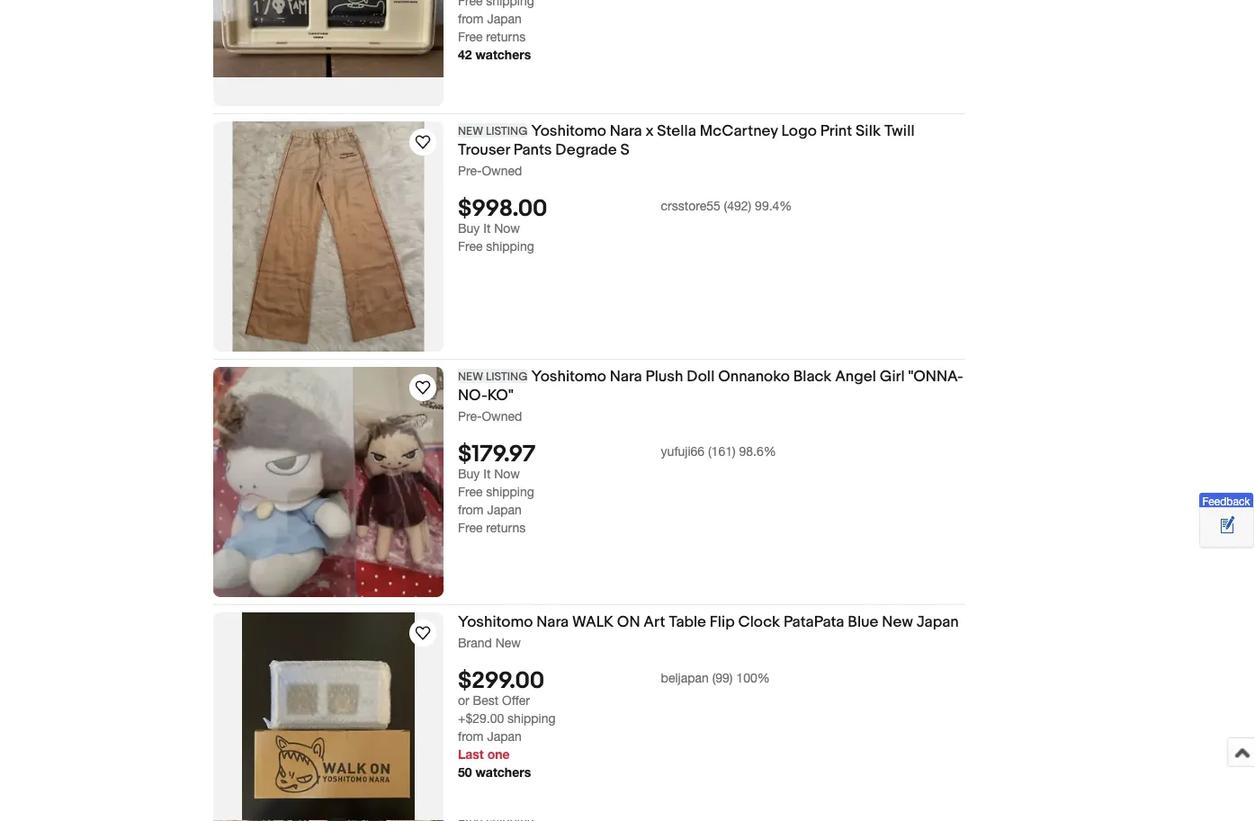 Task type: locate. For each thing, give the bounding box(es) containing it.
1 vertical spatial new listing
[[458, 370, 528, 384]]

watchers inside from japan free returns 42 watchers
[[475, 47, 531, 62]]

new listing
[[458, 125, 528, 139], [458, 370, 528, 384]]

yoshitomo nara plush doll  onnanoko black angel girl "onna- no-ko"
[[458, 368, 963, 406]]

1 vertical spatial nara
[[610, 368, 642, 387]]

1 pre-owned from the top
[[458, 163, 522, 178]]

new right the brand
[[496, 636, 521, 651]]

yoshitomo for $179.97
[[531, 368, 606, 387]]

from inside the yufuji66 (161) 98.6% buy it now free shipping from japan free returns
[[458, 502, 484, 517]]

2 new listing from the top
[[458, 370, 528, 384]]

new listing inside yoshitomo nara plush doll  onnanoko black angel girl "onna- no-ko" "heading"
[[458, 370, 528, 384]]

2 it from the top
[[483, 466, 491, 481]]

yoshitomo inside the "yoshitomo nara x stella mccartney logo print silk twill trouser pants degrade s"
[[531, 122, 606, 141]]

nara for $998.00
[[610, 122, 642, 141]]

shipping down $179.97 on the bottom of the page
[[486, 484, 534, 499]]

1 owned from the top
[[482, 163, 522, 178]]

from inside beljapan (99) 100% or best offer +$29.00 shipping from japan last one 50 watchers
[[458, 729, 484, 744]]

buy down no-
[[458, 466, 480, 481]]

1 buy from the top
[[458, 221, 480, 236]]

yoshitomo nara walk on art table flip clock patapata blue new japan brand new
[[458, 613, 959, 651]]

flip
[[710, 613, 735, 632]]

s
[[620, 141, 630, 160]]

yoshitomo nara plush doll  onnanoko black angel girl "onna-no-ko" image
[[213, 368, 444, 598]]

2 watchers from the top
[[475, 765, 531, 780]]

it inside crsstore55 (492) 99.4% buy it now free shipping
[[483, 221, 491, 236]]

watch yoshitomo nara plush doll  onnanoko black angel girl "onna-no-ko" image
[[412, 378, 434, 399]]

shipping inside crsstore55 (492) 99.4% buy it now free shipping
[[486, 239, 534, 254]]

twill
[[884, 122, 915, 141]]

listing up ko"
[[486, 370, 528, 384]]

1 vertical spatial buy
[[458, 466, 480, 481]]

0 vertical spatial nara
[[610, 122, 642, 141]]

buy down trouser
[[458, 221, 480, 236]]

listing
[[486, 125, 528, 139], [486, 370, 528, 384]]

pre-owned down trouser
[[458, 163, 522, 178]]

yoshitomo nara plush doll  onnanoko black angel girl "onna- no-ko" heading
[[458, 368, 963, 406]]

2 vertical spatial from
[[458, 729, 484, 744]]

now inside crsstore55 (492) 99.4% buy it now free shipping
[[494, 221, 520, 236]]

yoshitomo up the brand
[[458, 613, 533, 632]]

new listing up trouser
[[458, 125, 528, 139]]

1 vertical spatial it
[[483, 466, 491, 481]]

best
[[473, 693, 499, 708]]

watchers inside beljapan (99) 100% or best offer +$29.00 shipping from japan last one 50 watchers
[[475, 765, 531, 780]]

from up the 42
[[458, 11, 484, 26]]

1 from from the top
[[458, 11, 484, 26]]

from for yufuji66 (161) 98.6% buy it now free shipping from japan free returns
[[458, 502, 484, 517]]

0 vertical spatial pre-
[[458, 163, 482, 178]]

owned down trouser
[[482, 163, 522, 178]]

listing inside yoshitomo nara plush doll  onnanoko black angel girl "onna- no-ko" "heading"
[[486, 370, 528, 384]]

japan
[[487, 11, 522, 26], [487, 502, 522, 517], [917, 613, 959, 632], [487, 729, 522, 744]]

1 vertical spatial now
[[494, 466, 520, 481]]

listing inside "yoshitomo nara x stella mccartney logo print silk twill trouser pants degrade s" heading
[[486, 125, 528, 139]]

it down trouser
[[483, 221, 491, 236]]

0 vertical spatial from
[[458, 11, 484, 26]]

returns inside the yufuji66 (161) 98.6% buy it now free shipping from japan free returns
[[486, 520, 526, 535]]

(99)
[[712, 671, 733, 686]]

0 vertical spatial now
[[494, 221, 520, 236]]

"onna-
[[908, 368, 963, 387]]

1 returns from the top
[[486, 29, 526, 44]]

yoshitomo inside yoshitomo nara plush doll  onnanoko black angel girl "onna- no-ko"
[[531, 368, 606, 387]]

2 vertical spatial nara
[[536, 613, 569, 632]]

nara
[[610, 122, 642, 141], [610, 368, 642, 387], [536, 613, 569, 632]]

listing for $179.97
[[486, 370, 528, 384]]

new listing for $998.00
[[458, 125, 528, 139]]

new listing inside "yoshitomo nara x stella mccartney logo print silk twill trouser pants degrade s" heading
[[458, 125, 528, 139]]

it down ko"
[[483, 466, 491, 481]]

$179.97
[[458, 441, 535, 469]]

yoshitomo nara x stella mccartney logo print silk twill trouser pants degrade s image
[[232, 122, 424, 352]]

stella
[[657, 122, 696, 141]]

buy
[[458, 221, 480, 236], [458, 466, 480, 481]]

yoshitomo inside the yoshitomo nara walk on art table flip clock patapata blue new japan brand new
[[458, 613, 533, 632]]

pre-owned
[[458, 163, 522, 178], [458, 409, 522, 424]]

yoshitomo nara walk on art table flip clock patapata blue new japan image
[[242, 613, 415, 822]]

2 vertical spatial yoshitomo
[[458, 613, 533, 632]]

0 vertical spatial owned
[[482, 163, 522, 178]]

free
[[458, 29, 483, 44], [458, 239, 483, 254], [458, 484, 483, 499], [458, 520, 483, 535]]

shipping inside the yufuji66 (161) 98.6% buy it now free shipping from japan free returns
[[486, 484, 534, 499]]

2 free from the top
[[458, 239, 483, 254]]

shipping for yufuji66 (161) 98.6% buy it now free shipping from japan free returns
[[486, 484, 534, 499]]

1 vertical spatial returns
[[486, 520, 526, 535]]

doll
[[687, 368, 715, 387]]

yoshitomo right ko"
[[531, 368, 606, 387]]

+$29.00
[[458, 711, 504, 726]]

0 vertical spatial pre-owned
[[458, 163, 522, 178]]

returns
[[486, 29, 526, 44], [486, 520, 526, 535]]

degrade
[[555, 141, 617, 160]]

pants
[[513, 141, 552, 160]]

3 from from the top
[[458, 729, 484, 744]]

owned
[[482, 163, 522, 178], [482, 409, 522, 424]]

1 vertical spatial shipping
[[486, 484, 534, 499]]

watch yoshitomo nara walk on art table flip clock patapata blue new japan image
[[412, 623, 434, 645]]

2 vertical spatial shipping
[[508, 711, 556, 726]]

new up no-
[[458, 370, 483, 384]]

nara left plush
[[610, 368, 642, 387]]

x
[[646, 122, 654, 141]]

1 now from the top
[[494, 221, 520, 236]]

patapata
[[784, 613, 844, 632]]

one
[[487, 747, 510, 762]]

mccartney
[[700, 122, 778, 141]]

0 vertical spatial shipping
[[486, 239, 534, 254]]

1 it from the top
[[483, 221, 491, 236]]

1 vertical spatial pre-owned
[[458, 409, 522, 424]]

watchers down one
[[475, 765, 531, 780]]

print
[[820, 122, 852, 141]]

nara inside the "yoshitomo nara x stella mccartney logo print silk twill trouser pants degrade s"
[[610, 122, 642, 141]]

from
[[458, 11, 484, 26], [458, 502, 484, 517], [458, 729, 484, 744]]

(161)
[[708, 444, 736, 459]]

2 returns from the top
[[486, 520, 526, 535]]

now inside the yufuji66 (161) 98.6% buy it now free shipping from japan free returns
[[494, 466, 520, 481]]

0 vertical spatial it
[[483, 221, 491, 236]]

buy for crsstore55 (492) 99.4% buy it now free shipping
[[458, 221, 480, 236]]

plush
[[646, 368, 683, 387]]

trouser
[[458, 141, 510, 160]]

owned for $179.97
[[482, 409, 522, 424]]

new up trouser
[[458, 125, 483, 139]]

1 free from the top
[[458, 29, 483, 44]]

buy for yufuji66 (161) 98.6% buy it now free shipping from japan free returns
[[458, 466, 480, 481]]

nara left x
[[610, 122, 642, 141]]

2 now from the top
[[494, 466, 520, 481]]

from down $179.97 on the bottom of the page
[[458, 502, 484, 517]]

0 vertical spatial buy
[[458, 221, 480, 236]]

new listing up ko"
[[458, 370, 528, 384]]

japan inside from japan free returns 42 watchers
[[487, 11, 522, 26]]

listing up trouser
[[486, 125, 528, 139]]

1 new listing from the top
[[458, 125, 528, 139]]

2 listing from the top
[[486, 370, 528, 384]]

0 vertical spatial new listing
[[458, 125, 528, 139]]

now
[[494, 221, 520, 236], [494, 466, 520, 481]]

owned down ko"
[[482, 409, 522, 424]]

1 vertical spatial watchers
[[475, 765, 531, 780]]

new inside "yoshitomo nara x stella mccartney logo print silk twill trouser pants degrade s" heading
[[458, 125, 483, 139]]

it
[[483, 221, 491, 236], [483, 466, 491, 481]]

yoshitomo
[[531, 122, 606, 141], [531, 368, 606, 387], [458, 613, 533, 632]]

1 vertical spatial pre-
[[458, 409, 482, 424]]

1 watchers from the top
[[475, 47, 531, 62]]

on
[[617, 613, 640, 632]]

pre- down no-
[[458, 409, 482, 424]]

buy inside the yufuji66 (161) 98.6% buy it now free shipping from japan free returns
[[458, 466, 480, 481]]

new right blue
[[882, 613, 913, 632]]

pre- down trouser
[[458, 163, 482, 178]]

2 owned from the top
[[482, 409, 522, 424]]

shipping inside beljapan (99) 100% or best offer +$29.00 shipping from japan last one 50 watchers
[[508, 711, 556, 726]]

0 vertical spatial watchers
[[475, 47, 531, 62]]

0 vertical spatial yoshitomo
[[531, 122, 606, 141]]

1 vertical spatial yoshitomo
[[531, 368, 606, 387]]

from inside from japan free returns 42 watchers
[[458, 11, 484, 26]]

0 vertical spatial listing
[[486, 125, 528, 139]]

shipping down the offer
[[508, 711, 556, 726]]

2 pre-owned from the top
[[458, 409, 522, 424]]

nara inside yoshitomo nara plush doll  onnanoko black angel girl "onna- no-ko"
[[610, 368, 642, 387]]

nara left "walk"
[[536, 613, 569, 632]]

blue
[[848, 613, 879, 632]]

1 vertical spatial listing
[[486, 370, 528, 384]]

owned for $998.00
[[482, 163, 522, 178]]

watchers right the 42
[[475, 47, 531, 62]]

shipping down "$998.00"
[[486, 239, 534, 254]]

pre-
[[458, 163, 482, 178], [458, 409, 482, 424]]

no-
[[458, 387, 487, 406]]

2 buy from the top
[[458, 466, 480, 481]]

beljapan
[[661, 671, 709, 686]]

1 listing from the top
[[486, 125, 528, 139]]

pre-owned down ko"
[[458, 409, 522, 424]]

from up last
[[458, 729, 484, 744]]

it inside the yufuji66 (161) 98.6% buy it now free shipping from japan free returns
[[483, 466, 491, 481]]

0 vertical spatial returns
[[486, 29, 526, 44]]

1 vertical spatial from
[[458, 502, 484, 517]]

1 pre- from the top
[[458, 163, 482, 178]]

3 free from the top
[[458, 484, 483, 499]]

walk
[[572, 613, 614, 632]]

watchers
[[475, 47, 531, 62], [475, 765, 531, 780]]

shipping
[[486, 239, 534, 254], [486, 484, 534, 499], [508, 711, 556, 726]]

yoshitomo left 's' at the top of the page
[[531, 122, 606, 141]]

now down trouser
[[494, 221, 520, 236]]

buy inside crsstore55 (492) 99.4% buy it now free shipping
[[458, 221, 480, 236]]

new
[[458, 125, 483, 139], [458, 370, 483, 384], [882, 613, 913, 632], [496, 636, 521, 651]]

silk
[[856, 122, 881, 141]]

2 from from the top
[[458, 502, 484, 517]]

now down ko"
[[494, 466, 520, 481]]

1 vertical spatial owned
[[482, 409, 522, 424]]

2 pre- from the top
[[458, 409, 482, 424]]



Task type: vqa. For each thing, say whether or not it's contained in the screenshot.
(492)
yes



Task type: describe. For each thing, give the bounding box(es) containing it.
yoshitomo nara walk on art table flip clock patapata blue new japan link
[[458, 613, 965, 635]]

4 free from the top
[[458, 520, 483, 535]]

pre-owned for $998.00
[[458, 163, 522, 178]]

or
[[458, 693, 469, 708]]

100%
[[736, 671, 770, 686]]

$998.00
[[458, 195, 548, 223]]

it for yufuji66 (161) 98.6% buy it now free shipping from japan free returns
[[483, 466, 491, 481]]

yufuji66 (161) 98.6% buy it now free shipping from japan free returns
[[458, 444, 776, 535]]

crsstore55 (492) 99.4% buy it now free shipping
[[458, 199, 792, 254]]

girl
[[880, 368, 905, 387]]

yoshitomo nara x stella mccartney logo print silk twill trouser pants degrade s heading
[[458, 122, 915, 160]]

now for crsstore55 (492) 99.4% buy it now free shipping
[[494, 221, 520, 236]]

50
[[458, 765, 472, 780]]

yoshitomo nara walk on art table flip clock twemco patapata beige image
[[213, 0, 444, 78]]

42
[[458, 47, 472, 62]]

new listing for $179.97
[[458, 370, 528, 384]]

(492)
[[724, 199, 752, 214]]

japan inside the yufuji66 (161) 98.6% buy it now free shipping from japan free returns
[[487, 502, 522, 517]]

japan inside beljapan (99) 100% or best offer +$29.00 shipping from japan last one 50 watchers
[[487, 729, 522, 744]]

98.6%
[[739, 444, 776, 459]]

logo
[[781, 122, 817, 141]]

listing for $998.00
[[486, 125, 528, 139]]

from for beljapan (99) 100% or best offer +$29.00 shipping from japan last one 50 watchers
[[458, 729, 484, 744]]

yoshitomo nara x stella mccartney logo print silk twill trouser pants degrade s
[[458, 122, 915, 160]]

nara for $179.97
[[610, 368, 642, 387]]

new inside yoshitomo nara plush doll  onnanoko black angel girl "onna- no-ko" "heading"
[[458, 370, 483, 384]]

japan inside the yoshitomo nara walk on art table flip clock patapata blue new japan brand new
[[917, 613, 959, 632]]

clock
[[738, 613, 780, 632]]

pre-owned for $179.97
[[458, 409, 522, 424]]

offer
[[502, 693, 530, 708]]

last
[[458, 747, 484, 762]]

feedback
[[1203, 495, 1250, 507]]

ko"
[[487, 387, 514, 406]]

free inside crsstore55 (492) 99.4% buy it now free shipping
[[458, 239, 483, 254]]

shipping for beljapan (99) 100% or best offer +$29.00 shipping from japan last one 50 watchers
[[508, 711, 556, 726]]

beljapan (99) 100% or best offer +$29.00 shipping from japan last one 50 watchers
[[458, 671, 770, 780]]

pre- for $998.00
[[458, 163, 482, 178]]

now for yufuji66 (161) 98.6% buy it now free shipping from japan free returns
[[494, 466, 520, 481]]

shipping for crsstore55 (492) 99.4% buy it now free shipping
[[486, 239, 534, 254]]

yufuji66
[[661, 444, 705, 459]]

from japan free returns 42 watchers
[[458, 11, 531, 62]]

nara inside the yoshitomo nara walk on art table flip clock patapata blue new japan brand new
[[536, 613, 569, 632]]

art
[[644, 613, 665, 632]]

brand
[[458, 636, 492, 651]]

pre- for $179.97
[[458, 409, 482, 424]]

angel
[[835, 368, 876, 387]]

$299.00
[[458, 668, 545, 695]]

returns inside from japan free returns 42 watchers
[[486, 29, 526, 44]]

yoshitomo nara walk on art table flip clock patapata blue new japan heading
[[458, 613, 959, 632]]

onnanoko
[[718, 368, 790, 387]]

99.4%
[[755, 199, 792, 214]]

free inside from japan free returns 42 watchers
[[458, 29, 483, 44]]

crsstore55
[[661, 199, 720, 214]]

yoshitomo for $998.00
[[531, 122, 606, 141]]

table
[[669, 613, 706, 632]]

watch yoshitomo nara x stella mccartney logo print silk twill trouser pants degrade s image
[[412, 132, 434, 154]]

it for crsstore55 (492) 99.4% buy it now free shipping
[[483, 221, 491, 236]]

black
[[793, 368, 832, 387]]



